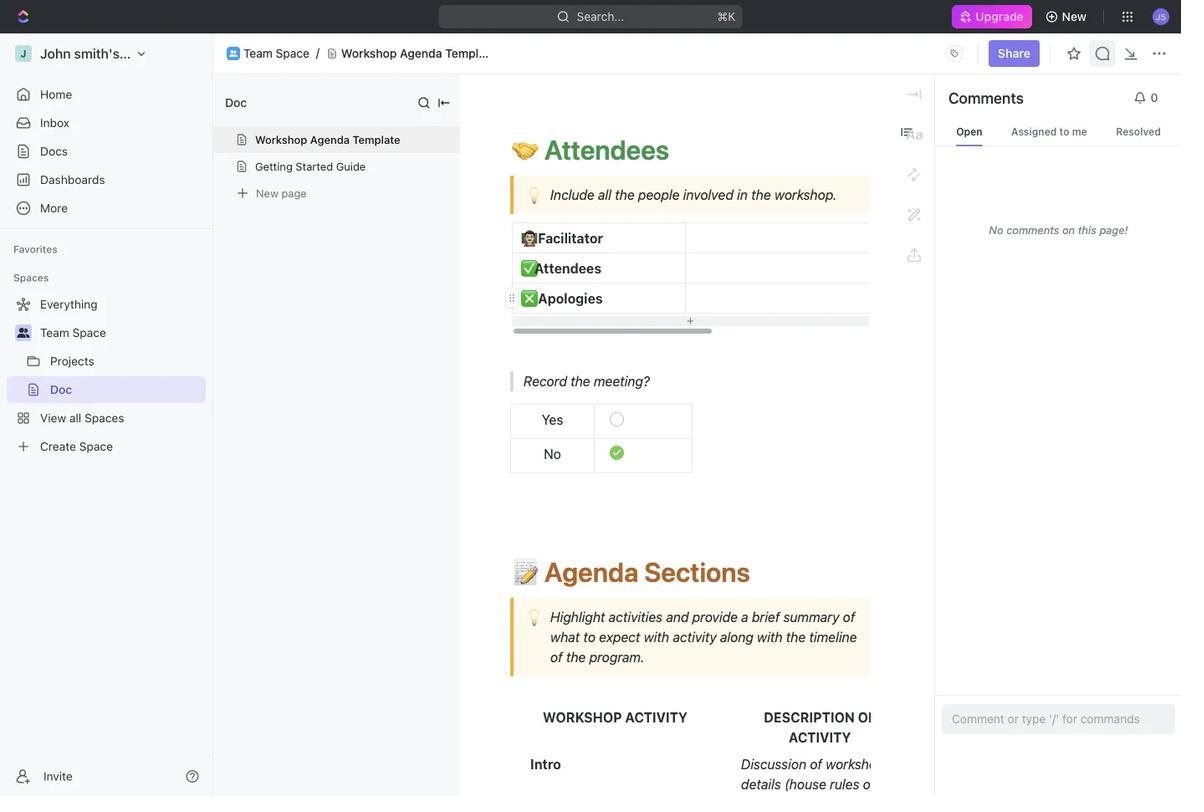 Task type: vqa. For each thing, say whether or not it's contained in the screenshot.
💡
yes



Task type: describe. For each thing, give the bounding box(es) containing it.
view all spaces
[[40, 411, 124, 425]]

2 vertical spatial agenda
[[544, 556, 639, 588]]

page
[[281, 187, 307, 200]]

0 horizontal spatial template
[[353, 133, 400, 146]]

activities
[[609, 609, 663, 625]]

started
[[296, 160, 333, 173]]

⌘k
[[717, 10, 736, 23]]

the left people
[[615, 187, 635, 203]]

✅ attendees
[[521, 261, 601, 276]]

yes
[[542, 412, 563, 428]]

assigned
[[1011, 125, 1057, 137]]

user group image
[[17, 328, 30, 338]]

✅
[[521, 261, 535, 276]]

program.
[[589, 650, 645, 665]]

description of activity
[[764, 710, 879, 746]]

record
[[524, 374, 567, 389]]

home link
[[7, 81, 206, 108]]

docs link
[[7, 138, 206, 165]]

share
[[998, 46, 1031, 60]]

what
[[550, 629, 580, 645]]

highlight activities and provide a brief summary of what to expect with activity along with the timeline of the program.
[[550, 609, 861, 665]]

everything
[[40, 297, 98, 311]]

me
[[1072, 125, 1087, 137]]

dropdown menu image
[[941, 40, 968, 67]]

user group image
[[229, 50, 238, 57]]

along
[[720, 629, 754, 645]]

workshop
[[543, 710, 622, 726]]

on
[[1062, 224, 1075, 236]]

favorites
[[13, 243, 58, 255]]

0 vertical spatial of
[[843, 609, 855, 625]]

apologies
[[538, 291, 603, 307]]

details
[[741, 777, 781, 793]]

activity
[[673, 629, 717, 645]]

team space for user group image team space link
[[243, 47, 309, 60]]

of
[[858, 710, 876, 726]]

the down what
[[566, 650, 586, 665]]

2 with from the left
[[757, 629, 783, 645]]

description
[[764, 710, 855, 726]]

👨🏻‍🏫
[[521, 230, 535, 246]]

🤝
[[512, 134, 539, 166]]

view all spaces link
[[7, 405, 202, 432]]

new button
[[1039, 3, 1097, 30]]

no for no comments on this page!
[[989, 224, 1003, 236]]

guide
[[336, 160, 366, 173]]

upgrade link
[[952, 5, 1032, 28]]

record the meeting?
[[524, 374, 650, 389]]

team space link for user group image
[[243, 47, 309, 61]]

assigned to me
[[1011, 125, 1087, 137]]

team for user group image team space link
[[243, 47, 273, 60]]

discussion
[[741, 757, 806, 773]]

(house
[[785, 777, 826, 793]]

0
[[1151, 91, 1158, 105]]

include
[[550, 187, 595, 203]]

0 horizontal spatial of
[[550, 650, 563, 665]]

📝 agenda sections
[[512, 556, 750, 588]]

new for new
[[1062, 10, 1087, 23]]

no for no
[[544, 446, 561, 462]]

dashboards link
[[7, 166, 206, 193]]

and
[[666, 609, 689, 625]]

more
[[40, 201, 68, 215]]

search...
[[577, 10, 624, 23]]

page!
[[1100, 224, 1128, 236]]

projects link
[[50, 348, 202, 375]]

getting started guide
[[255, 160, 366, 173]]

1 with from the left
[[644, 629, 669, 645]]

j
[[20, 48, 26, 59]]

space for team space link related to user group icon
[[72, 326, 106, 340]]

💡 for highlight activities and provide a brief summary of what to expect with activity along with the timeline of the program.
[[525, 608, 540, 626]]

the down summary
[[786, 629, 806, 645]]

meeting?
[[594, 374, 650, 389]]

0 vertical spatial workshop agenda template
[[341, 47, 496, 60]]

no comments on this page!
[[989, 224, 1128, 236]]

open
[[956, 125, 983, 137]]

home
[[40, 87, 72, 101]]

projects
[[50, 354, 94, 368]]

rules
[[830, 777, 860, 793]]

create space link
[[7, 433, 202, 460]]

comments
[[949, 89, 1024, 107]]

new page
[[256, 187, 307, 200]]



Task type: locate. For each thing, give the bounding box(es) containing it.
activity inside description of activity
[[789, 730, 851, 746]]

0 horizontal spatial team space link
[[40, 320, 202, 346]]

all inside the sidebar navigation
[[69, 411, 81, 425]]

0 horizontal spatial all
[[69, 411, 81, 425]]

team
[[243, 47, 273, 60], [40, 326, 69, 340]]

dashboards
[[40, 173, 105, 187]]

0 vertical spatial space
[[276, 47, 309, 60]]

team inside the sidebar navigation
[[40, 326, 69, 340]]

a
[[741, 609, 748, 625]]

no
[[989, 224, 1003, 236], [544, 446, 561, 462]]

1 horizontal spatial to
[[1060, 125, 1070, 137]]

of
[[843, 609, 855, 625], [550, 650, 563, 665], [810, 757, 822, 773]]

team space
[[243, 47, 309, 60], [40, 326, 106, 340]]

to down highlight
[[583, 629, 596, 645]]

people
[[638, 187, 680, 203]]

all for include
[[598, 187, 611, 203]]

1 vertical spatial all
[[69, 411, 81, 425]]

summary
[[783, 609, 839, 625]]

0 horizontal spatial team
[[40, 326, 69, 340]]

1 horizontal spatial no
[[989, 224, 1003, 236]]

new left page
[[256, 187, 278, 200]]

0 horizontal spatial spaces
[[13, 272, 49, 284]]

1 vertical spatial no
[[544, 446, 561, 462]]

new right 'upgrade' at the right of the page
[[1062, 10, 1087, 23]]

team for team space link related to user group icon
[[40, 326, 69, 340]]

0 horizontal spatial team space
[[40, 326, 106, 340]]

1 horizontal spatial activity
[[789, 730, 851, 746]]

📝
[[512, 556, 539, 588]]

john
[[40, 46, 71, 61]]

1 vertical spatial attendees
[[535, 261, 601, 276]]

💡
[[525, 186, 540, 204], [525, 608, 540, 626]]

sidebar navigation
[[0, 33, 217, 796]]

all
[[598, 187, 611, 203], [69, 411, 81, 425]]

workshop
[[826, 757, 885, 773]]

0 button
[[1127, 84, 1169, 111]]

1 vertical spatial team space
[[40, 326, 106, 340]]

0 vertical spatial template
[[445, 47, 496, 60]]

no down yes
[[544, 446, 561, 462]]

activity down the description
[[789, 730, 851, 746]]

of up (house
[[810, 757, 822, 773]]

sections
[[644, 556, 750, 588]]

🤝 attendees
[[512, 134, 669, 166]]

intro
[[530, 757, 561, 773]]

all right view on the bottom of the page
[[69, 411, 81, 425]]

inbox
[[40, 116, 69, 130]]

workshop activity
[[543, 710, 688, 726]]

0 horizontal spatial workshop
[[255, 133, 307, 146]]

1 vertical spatial activity
[[789, 730, 851, 746]]

1 horizontal spatial team space link
[[243, 47, 309, 61]]

template
[[445, 47, 496, 60], [353, 133, 400, 146]]

1 horizontal spatial spaces
[[85, 411, 124, 425]]

👨🏻‍🏫 facilitator
[[521, 230, 603, 246]]

spaces
[[13, 272, 49, 284], [85, 411, 124, 425]]

0 vertical spatial team space link
[[243, 47, 309, 61]]

inbox link
[[7, 110, 206, 136]]

tree containing everything
[[7, 291, 206, 460]]

include all the people involved in the workshop.
[[550, 187, 837, 203]]

involved
[[683, 187, 734, 203]]

of up timeline
[[843, 609, 855, 625]]

team space up projects
[[40, 326, 106, 340]]

no left comments on the right top of page
[[989, 224, 1003, 236]]

create space
[[40, 440, 113, 453]]

doc down user group image
[[225, 96, 247, 110]]

0 horizontal spatial no
[[544, 446, 561, 462]]

1 horizontal spatial all
[[598, 187, 611, 203]]

0 vertical spatial team
[[243, 47, 273, 60]]

1 horizontal spatial team
[[243, 47, 273, 60]]

of inside discussion of workshop details (house rules o
[[810, 757, 822, 773]]

all right include
[[598, 187, 611, 203]]

1 vertical spatial agenda
[[310, 133, 350, 146]]

expect
[[599, 629, 640, 645]]

1 horizontal spatial team space
[[243, 47, 309, 60]]

1 vertical spatial of
[[550, 650, 563, 665]]

attendees for ✅ attendees
[[535, 261, 601, 276]]

attendees up include
[[544, 134, 669, 166]]

spaces down favorites button
[[13, 272, 49, 284]]

js button
[[1148, 3, 1174, 30]]

0 vertical spatial to
[[1060, 125, 1070, 137]]

view
[[40, 411, 66, 425]]

invite
[[43, 770, 73, 783]]

to left me
[[1060, 125, 1070, 137]]

❎ apologies
[[521, 291, 603, 307]]

john smith's workspace
[[40, 46, 192, 61]]

new inside new button
[[1062, 10, 1087, 23]]

team right user group icon
[[40, 326, 69, 340]]

1 horizontal spatial doc
[[225, 96, 247, 110]]

1 vertical spatial template
[[353, 133, 400, 146]]

1 vertical spatial workshop
[[255, 133, 307, 146]]

team space link up "projects" link
[[40, 320, 202, 346]]

💡 for include all the people involved in the workshop.
[[525, 186, 540, 204]]

discussion of workshop details (house rules o
[[741, 757, 896, 796]]

0 horizontal spatial agenda
[[310, 133, 350, 146]]

0 vertical spatial no
[[989, 224, 1003, 236]]

upgrade
[[976, 10, 1024, 23]]

facilitator
[[538, 230, 603, 246]]

brief
[[752, 609, 780, 625]]

1 vertical spatial workshop agenda template
[[255, 133, 400, 146]]

1 horizontal spatial workshop
[[341, 47, 397, 60]]

workshop
[[341, 47, 397, 60], [255, 133, 307, 146]]

with down brief
[[757, 629, 783, 645]]

2 💡 from the top
[[525, 608, 540, 626]]

team space inside tree
[[40, 326, 106, 340]]

0 horizontal spatial doc
[[50, 383, 72, 397]]

team space right user group image
[[243, 47, 309, 60]]

0 vertical spatial team space
[[243, 47, 309, 60]]

team space link right user group image
[[243, 47, 309, 61]]

2 horizontal spatial agenda
[[544, 556, 639, 588]]

💡 left include
[[525, 186, 540, 204]]

attendees up apologies
[[535, 261, 601, 276]]

1 horizontal spatial new
[[1062, 10, 1087, 23]]

in
[[737, 187, 748, 203]]

1 horizontal spatial template
[[445, 47, 496, 60]]

space right user group image
[[276, 47, 309, 60]]

john smith's workspace, , element
[[15, 45, 32, 62]]

with
[[644, 629, 669, 645], [757, 629, 783, 645]]

attendees for 🤝 attendees
[[544, 134, 669, 166]]

the right in
[[751, 187, 771, 203]]

getting
[[255, 160, 293, 173]]

activity
[[625, 710, 688, 726], [789, 730, 851, 746]]

comments
[[1006, 224, 1059, 236]]

0 horizontal spatial with
[[644, 629, 669, 645]]

the
[[615, 187, 635, 203], [751, 187, 771, 203], [571, 374, 590, 389], [786, 629, 806, 645], [566, 650, 586, 665]]

agenda
[[400, 47, 442, 60], [310, 133, 350, 146], [544, 556, 639, 588]]

2 horizontal spatial of
[[843, 609, 855, 625]]

0 vertical spatial agenda
[[400, 47, 442, 60]]

more button
[[7, 195, 206, 222]]

activity down 'program.'
[[625, 710, 688, 726]]

to
[[1060, 125, 1070, 137], [583, 629, 596, 645]]

2 vertical spatial of
[[810, 757, 822, 773]]

1 vertical spatial team
[[40, 326, 69, 340]]

1 vertical spatial team space link
[[40, 320, 202, 346]]

1 vertical spatial spaces
[[85, 411, 124, 425]]

doc inside tree
[[50, 383, 72, 397]]

with down "and"
[[644, 629, 669, 645]]

of down what
[[550, 650, 563, 665]]

1 vertical spatial to
[[583, 629, 596, 645]]

0 vertical spatial attendees
[[544, 134, 669, 166]]

doc up view on the bottom of the page
[[50, 383, 72, 397]]

workspace
[[123, 46, 192, 61]]

0 horizontal spatial to
[[583, 629, 596, 645]]

1 horizontal spatial with
[[757, 629, 783, 645]]

smith's
[[74, 46, 120, 61]]

0 vertical spatial new
[[1062, 10, 1087, 23]]

1 💡 from the top
[[525, 186, 540, 204]]

0 vertical spatial all
[[598, 187, 611, 203]]

workshop agenda template
[[341, 47, 496, 60], [255, 133, 400, 146]]

space for user group image team space link
[[276, 47, 309, 60]]

1 vertical spatial 💡
[[525, 608, 540, 626]]

space down the everything link
[[72, 326, 106, 340]]

all for view
[[69, 411, 81, 425]]

2 vertical spatial space
[[79, 440, 113, 453]]

to inside the "highlight activities and provide a brief summary of what to expect with activity along with the timeline of the program."
[[583, 629, 596, 645]]

everything link
[[7, 291, 202, 318]]

resolved
[[1116, 125, 1161, 137]]

💡 left highlight
[[525, 608, 540, 626]]

create
[[40, 440, 76, 453]]

spaces up create space link
[[85, 411, 124, 425]]

1 vertical spatial new
[[256, 187, 278, 200]]

1 vertical spatial doc
[[50, 383, 72, 397]]

space down view all spaces link
[[79, 440, 113, 453]]

the right the record
[[571, 374, 590, 389]]

0 vertical spatial activity
[[625, 710, 688, 726]]

❎
[[521, 291, 535, 307]]

team right user group image
[[243, 47, 273, 60]]

doc link
[[50, 376, 202, 403]]

provide
[[692, 609, 738, 625]]

1 vertical spatial space
[[72, 326, 106, 340]]

0 vertical spatial workshop
[[341, 47, 397, 60]]

0 vertical spatial doc
[[225, 96, 247, 110]]

team space link for user group icon
[[40, 320, 202, 346]]

timeline
[[809, 629, 857, 645]]

0 horizontal spatial new
[[256, 187, 278, 200]]

1 horizontal spatial of
[[810, 757, 822, 773]]

0 vertical spatial 💡
[[525, 186, 540, 204]]

new for new page
[[256, 187, 278, 200]]

team space for team space link related to user group icon
[[40, 326, 106, 340]]

0 vertical spatial spaces
[[13, 272, 49, 284]]

this
[[1078, 224, 1097, 236]]

workshop.
[[774, 187, 837, 203]]

tree inside the sidebar navigation
[[7, 291, 206, 460]]

docs
[[40, 144, 68, 158]]

0 horizontal spatial activity
[[625, 710, 688, 726]]

new
[[1062, 10, 1087, 23], [256, 187, 278, 200]]

doc
[[225, 96, 247, 110], [50, 383, 72, 397]]

tree
[[7, 291, 206, 460]]

1 horizontal spatial agenda
[[400, 47, 442, 60]]



